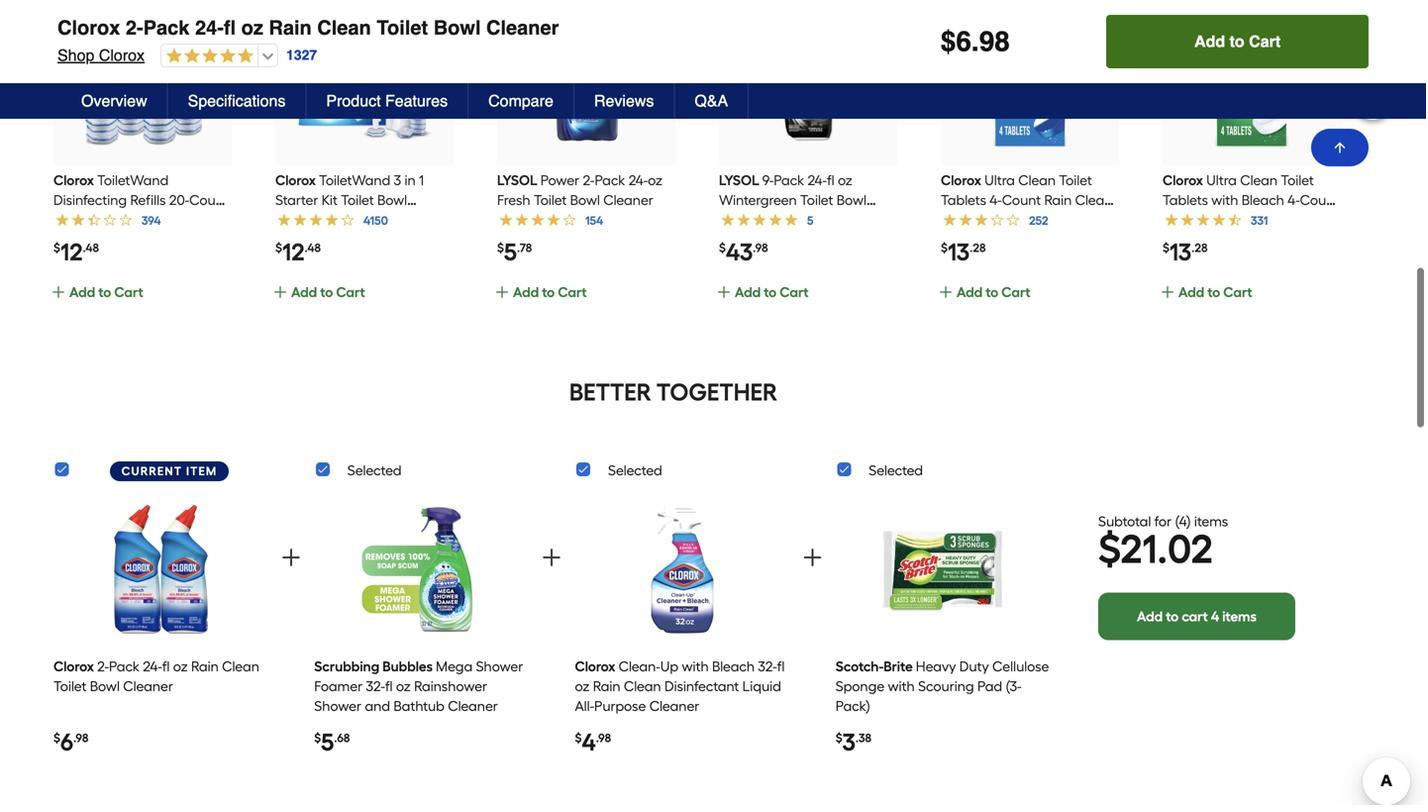 Task type: describe. For each thing, give the bounding box(es) containing it.
.38
[[856, 731, 872, 745]]

.02
[[1158, 526, 1213, 573]]

better
[[570, 378, 652, 406]]

$ inside $ 6 .98
[[54, 731, 60, 745]]

add for ultra clean toilet tablets with bleach 4-count toilet bowl cleaner
[[1179, 284, 1205, 300]]

9-pack 24-fl oz wintergreen toilet bowl cleaner
[[719, 172, 867, 228]]

cart for toiletwand disinfecting refills 20-count toilet bowl cleaner
[[114, 284, 143, 300]]

cleaner inside clean-up with bleach 32-fl oz rain clean disinfectant liquid all-purpose cleaner
[[650, 698, 700, 715]]

cart
[[1182, 608, 1209, 625]]

13 for ultra clean toilet tablets 4-count rain clean toilet bowl cleaner
[[948, 238, 970, 266]]

in
[[405, 172, 416, 189]]

fl inside 9-pack 24-fl oz wintergreen toilet bowl cleaner
[[827, 172, 835, 189]]

current
[[121, 464, 182, 478]]

1327
[[286, 47, 317, 63]]

cart for power 2-pack 24-oz fresh toilet bowl cleaner
[[558, 284, 587, 300]]

toiletwand disinfecting refills 20-count toilet bowl cleaner
[[54, 172, 228, 228]]

toiletwand 3 in 1 starter kit toilet bowl cleaner
[[275, 172, 424, 228]]

oz inside the 2-pack 24-fl oz rain clean toilet bowl cleaner
[[173, 658, 188, 675]]

1 vertical spatial plus image
[[540, 546, 564, 570]]

add to cart 4 items
[[1137, 608, 1257, 625]]

$ 3 .38
[[836, 728, 872, 757]]

sponge
[[836, 678, 885, 695]]

3 list item
[[836, 490, 1051, 784]]

add inside button
[[1195, 32, 1226, 51]]

clean-
[[619, 658, 661, 675]]

up
[[661, 658, 679, 675]]

pack)
[[836, 698, 871, 715]]

cleaner inside the 2-pack 24-fl oz rain clean toilet bowl cleaner
[[123, 678, 173, 695]]

1
[[419, 172, 424, 189]]

lysol for 5
[[497, 172, 538, 189]]

5 for $ 5 .68
[[321, 728, 334, 757]]

product features button
[[307, 83, 469, 119]]

q&a button
[[675, 83, 749, 119]]

12 for toiletwand disinfecting refills 20-count toilet bowl cleaner
[[60, 238, 83, 266]]

add to cart link for bleach
[[1160, 281, 1337, 325]]

reviews button
[[575, 83, 675, 119]]

scotch-brite heavy duty cellulose sponge with scouring pad (3-pack) image
[[879, 497, 1008, 642]]

$ inside $ 4 .98
[[575, 731, 582, 745]]

add for toiletwand disinfecting refills 20-count toilet bowl cleaner
[[69, 284, 95, 300]]

lysol power 2-pack 24-oz fresh toilet bowl cleaner image
[[515, 5, 658, 147]]

toilet inside "toiletwand 3 in 1 starter kit toilet bowl cleaner"
[[341, 191, 374, 208]]

power
[[541, 172, 580, 189]]

add to cart inside button
[[1195, 32, 1281, 51]]

6 list item
[[54, 490, 268, 784]]

plus image for toiletwand disinfecting refills 20-count toilet bowl cleaner
[[51, 284, 66, 300]]

rain inside clean-up with bleach 32-fl oz rain clean disinfectant liquid all-purpose cleaner
[[593, 678, 621, 695]]

fl up the 4.7 stars image
[[224, 16, 236, 39]]

bowl inside the ultra clean toilet tablets 4-count rain clean toilet bowl cleaner
[[978, 211, 1007, 228]]

12 for toiletwand 3 in 1 starter kit toilet bowl cleaner
[[282, 238, 305, 266]]

21
[[1121, 526, 1158, 573]]

scrubbing
[[314, 658, 380, 675]]

bubbles
[[383, 658, 433, 675]]

clorox toiletwand disinfecting refills 20-count toilet bowl cleaner image
[[71, 5, 214, 147]]

disinfecting
[[54, 191, 127, 208]]

subtotal
[[1099, 513, 1152, 530]]

toilet inside 9-pack 24-fl oz wintergreen toilet bowl cleaner
[[801, 191, 834, 208]]

subtotal for ( 4 ) items $ 21 .02
[[1099, 513, 1229, 573]]

kit
[[322, 191, 338, 208]]

pad
[[978, 678, 1003, 695]]

current item
[[121, 464, 217, 478]]

24- inside power 2-pack 24-oz fresh toilet bowl cleaner
[[629, 172, 648, 189]]

ultra clean toilet tablets with bleach 4-count toilet bowl cleaner
[[1163, 172, 1339, 228]]

toilet inside toiletwand disinfecting refills 20-count toilet bowl cleaner
[[54, 211, 87, 228]]

1 vertical spatial 5 list item
[[314, 490, 529, 784]]

purpose
[[594, 698, 646, 715]]

$ inside "$ 43 .98"
[[719, 241, 726, 255]]

1 13 list item from the left
[[938, 0, 1120, 325]]

3 for $ 3 .38
[[843, 728, 856, 757]]

2- inside the 2-pack 24-fl oz rain clean toilet bowl cleaner
[[97, 658, 109, 675]]

clorox for ultra clean toilet tablets 4-count rain clean toilet bowl cleaner
[[941, 172, 982, 189]]

fl inside the 2-pack 24-fl oz rain clean toilet bowl cleaner
[[162, 658, 170, 675]]

compare button
[[469, 83, 575, 119]]

shop clorox
[[57, 46, 145, 64]]

$ inside $ 5 .78
[[497, 241, 504, 255]]

cleaner inside toiletwand disinfecting refills 20-count toilet bowl cleaner
[[123, 211, 173, 228]]

pack inside power 2-pack 24-oz fresh toilet bowl cleaner
[[595, 172, 625, 189]]

cart for 9-pack 24-fl oz wintergreen toilet bowl cleaner
[[780, 284, 809, 300]]

scotch-brite
[[836, 658, 913, 675]]

with inside clean-up with bleach 32-fl oz rain clean disinfectant liquid all-purpose cleaner
[[682, 658, 709, 675]]

with for tablets
[[1212, 191, 1239, 208]]

$ inside $ 5 .68
[[314, 731, 321, 745]]

oz inside power 2-pack 24-oz fresh toilet bowl cleaner
[[648, 172, 663, 189]]

liquid
[[743, 678, 782, 695]]

4- inside the ultra clean toilet tablets 4-count rain clean toilet bowl cleaner
[[990, 191, 1002, 208]]

clean inside clean-up with bleach 32-fl oz rain clean disinfectant liquid all-purpose cleaner
[[624, 678, 661, 695]]

.48 for toilet
[[83, 241, 99, 255]]

24- inside 9-pack 24-fl oz wintergreen toilet bowl cleaner
[[808, 172, 827, 189]]

count inside 'ultra clean toilet tablets with bleach 4-count toilet bowl cleaner'
[[1300, 191, 1339, 208]]

bleach inside clean-up with bleach 32-fl oz rain clean disinfectant liquid all-purpose cleaner
[[712, 658, 755, 675]]

refills
[[130, 191, 166, 208]]

toilet inside the 2-pack 24-fl oz rain clean toilet bowl cleaner
[[54, 678, 87, 695]]

4- inside 'ultra clean toilet tablets with bleach 4-count toilet bowl cleaner'
[[1288, 191, 1300, 208]]

to for ultra clean toilet tablets with bleach 4-count toilet bowl cleaner
[[1208, 284, 1221, 300]]

cleaner inside the ultra clean toilet tablets 4-count rain clean toilet bowl cleaner
[[1011, 211, 1061, 228]]

(
[[1176, 513, 1180, 530]]

clorox toiletwand 3 in 1 starter kit toilet bowl cleaner image
[[293, 5, 436, 147]]

bathtub
[[394, 698, 445, 715]]

5 for $ 5 .78
[[504, 238, 517, 266]]

clorox for 2-pack 24-fl oz rain clean toilet bowl cleaner
[[54, 658, 94, 675]]

bowl inside toiletwand disinfecting refills 20-count toilet bowl cleaner
[[90, 211, 120, 228]]

duty
[[960, 658, 989, 675]]

43
[[726, 238, 753, 266]]

$ 43 .98
[[719, 238, 768, 266]]

clorox for toiletwand 3 in 1 starter kit toilet bowl cleaner
[[275, 172, 316, 189]]

$ 13 .28 for ultra clean toilet tablets with bleach 4-count toilet bowl cleaner
[[1163, 238, 1208, 266]]

add to cart 4 items link
[[1099, 593, 1296, 641]]

selected for 3
[[869, 462, 923, 479]]

and
[[365, 698, 390, 715]]

4.7 stars image
[[162, 48, 254, 66]]

ultra for 4-
[[985, 172, 1015, 189]]

mega shower foamer 32-fl oz rainshower shower and bathtub cleaner
[[314, 658, 523, 715]]

1 vertical spatial items
[[1223, 608, 1257, 625]]

better together
[[570, 378, 778, 406]]

clorox 2-pack 24-fl oz rain clean toilet bowl cleaner image
[[96, 497, 225, 642]]

count inside the ultra clean toilet tablets 4-count rain clean toilet bowl cleaner
[[1002, 191, 1041, 208]]

0 vertical spatial plus image
[[272, 284, 288, 300]]

foamer
[[314, 678, 363, 695]]

$ inside subtotal for ( 4 ) items $ 21 .02
[[1099, 526, 1121, 573]]

rainshower
[[414, 678, 487, 695]]

4 for add to cart 4 items
[[1212, 608, 1220, 625]]

clorox ultra clean toilet tablets 4-count rain clean toilet bowl cleaner image
[[959, 5, 1102, 147]]

32- inside clean-up with bleach 32-fl oz rain clean disinfectant liquid all-purpose cleaner
[[758, 658, 777, 675]]

cart for toiletwand 3 in 1 starter kit toilet bowl cleaner
[[336, 284, 365, 300]]

to for ultra clean toilet tablets 4-count rain clean toilet bowl cleaner
[[986, 284, 999, 300]]

32- inside mega shower foamer 32-fl oz rainshower shower and bathtub cleaner
[[366, 678, 385, 695]]

$ inside the $ 3 .38
[[836, 731, 843, 745]]

shop
[[57, 46, 94, 64]]

bowl inside power 2-pack 24-oz fresh toilet bowl cleaner
[[570, 191, 600, 208]]

oz inside mega shower foamer 32-fl oz rainshower shower and bathtub cleaner
[[396, 678, 411, 695]]

better together heading
[[52, 376, 1296, 408]]

43 list item
[[716, 0, 898, 325]]

scrubbing bubbles
[[314, 658, 433, 675]]

count inside toiletwand disinfecting refills 20-count toilet bowl cleaner
[[189, 191, 228, 208]]

$ 5 .68
[[314, 728, 350, 757]]

cellulose
[[993, 658, 1050, 675]]

add to cart link for toilet
[[51, 281, 228, 325]]

.28 for 4-
[[970, 241, 986, 255]]

4 list item
[[575, 490, 790, 784]]

2- for clorox
[[126, 16, 143, 39]]

$ 12 .48 for toiletwand disinfecting refills 20-count toilet bowl cleaner
[[54, 238, 99, 266]]

.68
[[334, 731, 350, 745]]

plus image for ultra clean toilet tablets with bleach 4-count toilet bowl cleaner
[[1160, 284, 1176, 300]]

clean-up with bleach 32-fl oz rain clean disinfectant liquid all-purpose cleaner
[[575, 658, 785, 715]]

pack inside 9-pack 24-fl oz wintergreen toilet bowl cleaner
[[774, 172, 805, 189]]

$ 6 .98
[[54, 728, 88, 757]]

q&a
[[695, 92, 728, 110]]

heavy duty cellulose sponge with scouring pad (3- pack)
[[836, 658, 1050, 715]]

item
[[186, 464, 217, 478]]

add to cart for ultra clean toilet tablets with bleach 4-count toilet bowl cleaner
[[1179, 284, 1253, 300]]

with for sponge
[[888, 678, 915, 695]]

fresh
[[497, 191, 531, 208]]

ultra clean toilet tablets 4-count rain clean toilet bowl cleaner
[[941, 172, 1113, 228]]

98
[[980, 26, 1010, 57]]

scotch-
[[836, 658, 884, 675]]

bowl inside "toiletwand 3 in 1 starter kit toilet bowl cleaner"
[[377, 191, 407, 208]]

add to cart link for kit
[[272, 281, 450, 325]]

2 12 list item from the left
[[272, 0, 454, 325]]

pack inside the 2-pack 24-fl oz rain clean toilet bowl cleaner
[[109, 658, 140, 675]]

disinfectant
[[665, 678, 739, 695]]

bowl inside the 2-pack 24-fl oz rain clean toilet bowl cleaner
[[90, 678, 120, 695]]

clorox 2-pack 24-fl oz rain clean toilet bowl cleaner
[[57, 16, 559, 39]]

3 for toiletwand 3 in 1 starter kit toilet bowl cleaner
[[394, 172, 401, 189]]



Task type: vqa. For each thing, say whether or not it's contained in the screenshot.


Task type: locate. For each thing, give the bounding box(es) containing it.
$ 6 . 98
[[941, 26, 1010, 57]]

1 add to cart link from the left
[[51, 281, 228, 325]]

add for ultra clean toilet tablets 4-count rain clean toilet bowl cleaner
[[957, 284, 983, 300]]

1 horizontal spatial $ 13 .28
[[1163, 238, 1208, 266]]

add to cart inside 5 "list item"
[[513, 284, 587, 300]]

4 for subtotal for ( 4 ) items $ 21 .02
[[1180, 513, 1187, 530]]

fl
[[224, 16, 236, 39], [827, 172, 835, 189], [162, 658, 170, 675], [777, 658, 785, 675], [385, 678, 393, 695]]

1 horizontal spatial lysol
[[719, 172, 760, 189]]

3 add to cart link from the left
[[494, 281, 672, 325]]

brite
[[884, 658, 913, 675]]

5 list item
[[494, 0, 676, 325], [314, 490, 529, 784]]

12 down disinfecting
[[60, 238, 83, 266]]

cleaner inside mega shower foamer 32-fl oz rainshower shower and bathtub cleaner
[[448, 698, 498, 715]]

32- up the and
[[366, 678, 385, 695]]

toiletwand for toilet
[[319, 172, 391, 189]]

0 horizontal spatial count
[[189, 191, 228, 208]]

$ 5 .78
[[497, 238, 532, 266]]

0 vertical spatial items
[[1195, 513, 1229, 530]]

add to cart link inside 43 list item
[[716, 281, 894, 325]]

2 horizontal spatial count
[[1300, 191, 1339, 208]]

overview button
[[61, 83, 168, 119]]

clorox for clean-up with bleach 32-fl oz rain clean disinfectant liquid all-purpose cleaner
[[575, 658, 616, 675]]

0 horizontal spatial 2-
[[97, 658, 109, 675]]

toiletwand up refills
[[97, 172, 169, 189]]

tablets inside 'ultra clean toilet tablets with bleach 4-count toilet bowl cleaner'
[[1163, 191, 1209, 208]]

specifications button
[[168, 83, 307, 119]]

add to cart button
[[1107, 15, 1369, 68]]

add to cart link
[[51, 281, 228, 325], [272, 281, 450, 325], [494, 281, 672, 325], [716, 281, 894, 325], [938, 281, 1116, 325], [1160, 281, 1337, 325]]

with inside 'ultra clean toilet tablets with bleach 4-count toilet bowl cleaner'
[[1212, 191, 1239, 208]]

cleaner inside 'ultra clean toilet tablets with bleach 4-count toilet bowl cleaner'
[[1233, 211, 1283, 228]]

0 horizontal spatial 3
[[394, 172, 401, 189]]

toiletwand for bowl
[[97, 172, 169, 189]]

clorox for toiletwand disinfecting refills 20-count toilet bowl cleaner
[[54, 172, 94, 189]]

1 horizontal spatial selected
[[608, 462, 663, 479]]

to for toiletwand 3 in 1 starter kit toilet bowl cleaner
[[320, 284, 333, 300]]

0 horizontal spatial .28
[[970, 241, 986, 255]]

1 horizontal spatial .98
[[596, 731, 611, 745]]

add to cart link for count
[[938, 281, 1116, 325]]

6 for .
[[956, 26, 972, 57]]

1 horizontal spatial 4
[[1180, 513, 1187, 530]]

toilet
[[377, 16, 428, 39], [1059, 172, 1092, 189], [1281, 172, 1314, 189], [341, 191, 374, 208], [534, 191, 567, 208], [801, 191, 834, 208], [54, 211, 87, 228], [941, 211, 974, 228], [1163, 211, 1196, 228], [54, 678, 87, 695]]

add to cart inside 43 list item
[[735, 284, 809, 300]]

0 horizontal spatial $ 12 .48
[[54, 238, 99, 266]]

2 horizontal spatial .98
[[753, 241, 768, 255]]

cleaner inside 9-pack 24-fl oz wintergreen toilet bowl cleaner
[[719, 211, 769, 228]]

1 horizontal spatial toiletwand
[[319, 172, 391, 189]]

oz
[[241, 16, 263, 39], [648, 172, 663, 189], [838, 172, 853, 189], [173, 658, 188, 675], [396, 678, 411, 695], [575, 678, 590, 695]]

oz inside 9-pack 24-fl oz wintergreen toilet bowl cleaner
[[838, 172, 853, 189]]

4 right for
[[1180, 513, 1187, 530]]

overview
[[81, 92, 147, 110]]

0 vertical spatial 5
[[504, 238, 517, 266]]

.28 for with
[[1192, 241, 1208, 255]]

1 12 list item from the left
[[51, 0, 232, 325]]

toilet inside power 2-pack 24-oz fresh toilet bowl cleaner
[[534, 191, 567, 208]]

2 13 list item from the left
[[1160, 0, 1341, 325]]

$ 12 .48 down disinfecting
[[54, 238, 99, 266]]

to inside 43 list item
[[764, 284, 777, 300]]

add to cart
[[1195, 32, 1281, 51], [69, 284, 143, 300], [291, 284, 365, 300], [513, 284, 587, 300], [735, 284, 809, 300], [957, 284, 1031, 300], [1179, 284, 1253, 300]]

12 down starter
[[282, 238, 305, 266]]

0 horizontal spatial lysol
[[497, 172, 538, 189]]

1 horizontal spatial 12 list item
[[272, 0, 454, 325]]

0 vertical spatial bleach
[[1242, 191, 1285, 208]]

1 horizontal spatial tablets
[[1163, 191, 1209, 208]]

bleach
[[1242, 191, 1285, 208], [712, 658, 755, 675]]

toiletwand inside "toiletwand 3 in 1 starter kit toilet bowl cleaner"
[[319, 172, 391, 189]]

0 horizontal spatial .98
[[73, 731, 88, 745]]

20-
[[169, 191, 189, 208]]

24- down 'clorox 2-pack 24-fl oz rain clean toilet bowl cleaner' image
[[143, 658, 162, 675]]

heavy
[[916, 658, 956, 675]]

1 horizontal spatial count
[[1002, 191, 1041, 208]]

0 horizontal spatial selected
[[348, 462, 402, 479]]

.98 down the 2-pack 24-fl oz rain clean toilet bowl cleaner in the left of the page
[[73, 731, 88, 745]]

24- right the power
[[629, 172, 648, 189]]

1 horizontal spatial shower
[[476, 658, 523, 675]]

to for power 2-pack 24-oz fresh toilet bowl cleaner
[[542, 284, 555, 300]]

1 vertical spatial with
[[682, 658, 709, 675]]

1 $ 13 .28 from the left
[[941, 238, 986, 266]]

pack
[[143, 16, 190, 39], [595, 172, 625, 189], [774, 172, 805, 189], [109, 658, 140, 675]]

2 $ 12 .48 from the left
[[275, 238, 321, 266]]

1 tablets from the left
[[941, 191, 987, 208]]

1 ultra from the left
[[985, 172, 1015, 189]]

1 vertical spatial 3
[[843, 728, 856, 757]]

1 horizontal spatial plus image
[[540, 546, 564, 570]]

1 horizontal spatial 13
[[1170, 238, 1192, 266]]

3 count from the left
[[1300, 191, 1339, 208]]

cart
[[1249, 32, 1281, 51], [114, 284, 143, 300], [336, 284, 365, 300], [558, 284, 587, 300], [780, 284, 809, 300], [1002, 284, 1031, 300], [1224, 284, 1253, 300]]

together
[[657, 378, 778, 406]]

5 add to cart link from the left
[[938, 281, 1116, 325]]

1 horizontal spatial 32-
[[758, 658, 777, 675]]

2 4- from the left
[[1288, 191, 1300, 208]]

.48 for kit
[[305, 241, 321, 255]]

lysol 9-pack 24-fl oz wintergreen toilet bowl cleaner image
[[737, 5, 880, 147]]

cart inside 43 list item
[[780, 284, 809, 300]]

0 horizontal spatial shower
[[314, 698, 362, 715]]

2 vertical spatial 4
[[582, 728, 596, 757]]

oz inside clean-up with bleach 32-fl oz rain clean disinfectant liquid all-purpose cleaner
[[575, 678, 590, 695]]

wintergreen
[[719, 191, 797, 208]]

1 horizontal spatial .28
[[1192, 241, 1208, 255]]

.98 down purpose
[[596, 731, 611, 745]]

clorox for ultra clean toilet tablets with bleach 4-count toilet bowl cleaner
[[1163, 172, 1204, 189]]

3 down pack) in the bottom right of the page
[[843, 728, 856, 757]]

add inside 43 list item
[[735, 284, 761, 300]]

3 left "in"
[[394, 172, 401, 189]]

0 horizontal spatial 12
[[60, 238, 83, 266]]

shower
[[476, 658, 523, 675], [314, 698, 362, 715]]

32-
[[758, 658, 777, 675], [366, 678, 385, 695]]

to for 9-pack 24-fl oz wintergreen toilet bowl cleaner
[[764, 284, 777, 300]]

2- for power
[[583, 172, 595, 189]]

9-
[[763, 172, 774, 189]]

.78
[[517, 241, 532, 255]]

6
[[956, 26, 972, 57], [60, 728, 73, 757]]

count
[[189, 191, 228, 208], [1002, 191, 1041, 208], [1300, 191, 1339, 208]]

lysol
[[497, 172, 538, 189], [719, 172, 760, 189]]

3 selected from the left
[[869, 462, 923, 479]]

features
[[385, 92, 448, 110]]

2 13 from the left
[[1170, 238, 1192, 266]]

2 toiletwand from the left
[[319, 172, 391, 189]]

fl inside mega shower foamer 32-fl oz rainshower shower and bathtub cleaner
[[385, 678, 393, 695]]

0 vertical spatial 5 list item
[[494, 0, 676, 325]]

power 2-pack 24-oz fresh toilet bowl cleaner
[[497, 172, 663, 208]]

24- right 9-
[[808, 172, 827, 189]]

4 right "cart"
[[1212, 608, 1220, 625]]

0 horizontal spatial tablets
[[941, 191, 987, 208]]

clorox inside 6 'list item'
[[54, 658, 94, 675]]

1 .48 from the left
[[83, 241, 99, 255]]

with inside heavy duty cellulose sponge with scouring pad (3- pack)
[[888, 678, 915, 695]]

0 vertical spatial 32-
[[758, 658, 777, 675]]

all-
[[575, 698, 595, 715]]

.98 inside $ 6 .98
[[73, 731, 88, 745]]

add for power 2-pack 24-oz fresh toilet bowl cleaner
[[513, 284, 539, 300]]

5 down foamer
[[321, 728, 334, 757]]

1 $ 12 .48 from the left
[[54, 238, 99, 266]]

0 horizontal spatial plus image
[[272, 284, 288, 300]]

0 horizontal spatial bleach
[[712, 658, 755, 675]]

$ 13 .28
[[941, 238, 986, 266], [1163, 238, 1208, 266]]

3 inside "toiletwand 3 in 1 starter kit toilet bowl cleaner"
[[394, 172, 401, 189]]

clean inside 'ultra clean toilet tablets with bleach 4-count toilet bowl cleaner'
[[1241, 172, 1278, 189]]

ultra inside the ultra clean toilet tablets 4-count rain clean toilet bowl cleaner
[[985, 172, 1015, 189]]

.28
[[970, 241, 986, 255], [1192, 241, 1208, 255]]

rain inside the 2-pack 24-fl oz rain clean toilet bowl cleaner
[[191, 658, 219, 675]]

24- up the 4.7 stars image
[[195, 16, 224, 39]]

6 inside 'list item'
[[60, 728, 73, 757]]

ultra inside 'ultra clean toilet tablets with bleach 4-count toilet bowl cleaner'
[[1207, 172, 1237, 189]]

0 horizontal spatial toiletwand
[[97, 172, 169, 189]]

bowl
[[434, 16, 481, 39], [377, 191, 407, 208], [570, 191, 600, 208], [837, 191, 867, 208], [90, 211, 120, 228], [978, 211, 1007, 228], [1199, 211, 1229, 228], [90, 678, 120, 695]]

2 horizontal spatial selected
[[869, 462, 923, 479]]

2 count from the left
[[1002, 191, 1041, 208]]

1 vertical spatial bleach
[[712, 658, 755, 675]]

1 12 from the left
[[60, 238, 83, 266]]

bowl inside 'ultra clean toilet tablets with bleach 4-count toilet bowl cleaner'
[[1199, 211, 1229, 228]]

4-
[[990, 191, 1002, 208], [1288, 191, 1300, 208]]

1 lysol from the left
[[497, 172, 538, 189]]

with
[[1212, 191, 1239, 208], [682, 658, 709, 675], [888, 678, 915, 695]]

$ 4 .98
[[575, 728, 611, 757]]

lysol up wintergreen at the right of page
[[719, 172, 760, 189]]

2 tablets from the left
[[1163, 191, 1209, 208]]

tablets inside the ultra clean toilet tablets 4-count rain clean toilet bowl cleaner
[[941, 191, 987, 208]]

0 horizontal spatial .48
[[83, 241, 99, 255]]

clorox inside 4 list item
[[575, 658, 616, 675]]

.28 down the ultra clean toilet tablets 4-count rain clean toilet bowl cleaner
[[970, 241, 986, 255]]

rain
[[269, 16, 312, 39], [1045, 191, 1072, 208], [191, 658, 219, 675], [593, 678, 621, 695]]

add to cart for toiletwand 3 in 1 starter kit toilet bowl cleaner
[[291, 284, 365, 300]]

to inside button
[[1230, 32, 1245, 51]]

2 $ 13 .28 from the left
[[1163, 238, 1208, 266]]

.48 down starter
[[305, 241, 321, 255]]

0 vertical spatial shower
[[476, 658, 523, 675]]

ultra
[[985, 172, 1015, 189], [1207, 172, 1237, 189]]

add to cart link for fresh
[[494, 281, 672, 325]]

1 horizontal spatial ultra
[[1207, 172, 1237, 189]]

reviews
[[594, 92, 654, 110]]

1 13 from the left
[[948, 238, 970, 266]]

1 horizontal spatial 5
[[504, 238, 517, 266]]

0 horizontal spatial $ 13 .28
[[941, 238, 986, 266]]

2- inside power 2-pack 24-oz fresh toilet bowl cleaner
[[583, 172, 595, 189]]

.98 for 4
[[596, 731, 611, 745]]

items
[[1195, 513, 1229, 530], [1223, 608, 1257, 625]]

1 vertical spatial 32-
[[366, 678, 385, 695]]

0 horizontal spatial 13
[[948, 238, 970, 266]]

for
[[1155, 513, 1172, 530]]

2 horizontal spatial with
[[1212, 191, 1239, 208]]

lysol for 43
[[719, 172, 760, 189]]

0 vertical spatial 3
[[394, 172, 401, 189]]

.48 down disinfecting
[[83, 241, 99, 255]]

.98 inside $ 4 .98
[[596, 731, 611, 745]]

1 vertical spatial 6
[[60, 728, 73, 757]]

plus image
[[51, 284, 66, 300], [494, 284, 510, 300], [716, 284, 732, 300], [938, 284, 954, 300], [1160, 284, 1176, 300], [279, 546, 303, 570], [801, 546, 825, 570]]

add for 9-pack 24-fl oz wintergreen toilet bowl cleaner
[[735, 284, 761, 300]]

12
[[60, 238, 83, 266], [282, 238, 305, 266]]

cleaner inside power 2-pack 24-oz fresh toilet bowl cleaner
[[604, 191, 654, 208]]

6 add to cart link from the left
[[1160, 281, 1337, 325]]

0 horizontal spatial 4-
[[990, 191, 1002, 208]]

selected for 5
[[348, 462, 402, 479]]

2-
[[126, 16, 143, 39], [583, 172, 595, 189], [97, 658, 109, 675]]

$ 13 .28 for ultra clean toilet tablets 4-count rain clean toilet bowl cleaner
[[941, 238, 986, 266]]

2 selected from the left
[[608, 462, 663, 479]]

1 4- from the left
[[990, 191, 1002, 208]]

0 vertical spatial with
[[1212, 191, 1239, 208]]

2-pack 24-fl oz rain clean toilet bowl cleaner
[[54, 658, 259, 695]]

0 vertical spatial 2-
[[126, 16, 143, 39]]

cart for ultra clean toilet tablets with bleach 4-count toilet bowl cleaner
[[1224, 284, 1253, 300]]

24- inside the 2-pack 24-fl oz rain clean toilet bowl cleaner
[[143, 658, 162, 675]]

add to cart for toiletwand disinfecting refills 20-count toilet bowl cleaner
[[69, 284, 143, 300]]

0 horizontal spatial with
[[682, 658, 709, 675]]

0 horizontal spatial 6
[[60, 728, 73, 757]]

scrubbing bubbles mega shower foamer 32-fl oz rainshower shower and bathtub cleaner image
[[357, 497, 486, 642]]

4 inside subtotal for ( 4 ) items $ 21 .02
[[1180, 513, 1187, 530]]

12 list item
[[51, 0, 232, 325], [272, 0, 454, 325]]

product features
[[326, 92, 448, 110]]

lysol inside 43 list item
[[719, 172, 760, 189]]

1 horizontal spatial $ 12 .48
[[275, 238, 321, 266]]

clorox ultra clean toilet tablets with bleach 4-count toilet bowl cleaner image
[[1181, 5, 1324, 147]]

cart inside button
[[1249, 32, 1281, 51]]

clorox clean-up with bleach 32-fl oz rain clean disinfectant liquid all-purpose cleaner image
[[618, 497, 747, 642]]

toiletwand up the kit
[[319, 172, 391, 189]]

.98 down wintergreen at the right of page
[[753, 241, 768, 255]]

4 add to cart link from the left
[[716, 281, 894, 325]]

bowl inside 9-pack 24-fl oz wintergreen toilet bowl cleaner
[[837, 191, 867, 208]]

2 horizontal spatial 2-
[[583, 172, 595, 189]]

2 lysol from the left
[[719, 172, 760, 189]]

13 down 'ultra clean toilet tablets with bleach 4-count toilet bowl cleaner'
[[1170, 238, 1192, 266]]

2 .28 from the left
[[1192, 241, 1208, 255]]

1 .28 from the left
[[970, 241, 986, 255]]

fl inside clean-up with bleach 32-fl oz rain clean disinfectant liquid all-purpose cleaner
[[777, 658, 785, 675]]

4
[[1180, 513, 1187, 530], [1212, 608, 1220, 625], [582, 728, 596, 757]]

fl up the and
[[385, 678, 393, 695]]

0 horizontal spatial 4
[[582, 728, 596, 757]]

mega
[[436, 658, 473, 675]]

plus image for 9-pack 24-fl oz wintergreen toilet bowl cleaner
[[716, 284, 732, 300]]

0 vertical spatial 4
[[1180, 513, 1187, 530]]

clorox
[[57, 16, 120, 39], [99, 46, 145, 64], [54, 172, 94, 189], [275, 172, 316, 189], [941, 172, 982, 189], [1163, 172, 1204, 189], [54, 658, 94, 675], [575, 658, 616, 675]]

3
[[394, 172, 401, 189], [843, 728, 856, 757]]

shower right mega
[[476, 658, 523, 675]]

5 down fresh
[[504, 238, 517, 266]]

specifications
[[188, 92, 286, 110]]

1 toiletwand from the left
[[97, 172, 169, 189]]

1 horizontal spatial with
[[888, 678, 915, 695]]

1 horizontal spatial 2-
[[126, 16, 143, 39]]

1 vertical spatial 2-
[[583, 172, 595, 189]]

2 .48 from the left
[[305, 241, 321, 255]]

arrow up image
[[1333, 140, 1348, 156]]

fl right 9-
[[827, 172, 835, 189]]

add to cart for 9-pack 24-fl oz wintergreen toilet bowl cleaner
[[735, 284, 809, 300]]

2 12 from the left
[[282, 238, 305, 266]]

selected
[[348, 462, 402, 479], [608, 462, 663, 479], [869, 462, 923, 479]]

bleach inside 'ultra clean toilet tablets with bleach 4-count toilet bowl cleaner'
[[1242, 191, 1285, 208]]

fl up liquid
[[777, 658, 785, 675]]

add
[[1195, 32, 1226, 51], [69, 284, 95, 300], [291, 284, 317, 300], [513, 284, 539, 300], [735, 284, 761, 300], [957, 284, 983, 300], [1179, 284, 1205, 300], [1137, 608, 1163, 625]]

1 selected from the left
[[348, 462, 402, 479]]

cleaner inside "toiletwand 3 in 1 starter kit toilet bowl cleaner"
[[275, 211, 326, 228]]

$ 12 .48
[[54, 238, 99, 266], [275, 238, 321, 266]]

tablets
[[941, 191, 987, 208], [1163, 191, 1209, 208]]

rain inside the ultra clean toilet tablets 4-count rain clean toilet bowl cleaner
[[1045, 191, 1072, 208]]

1 horizontal spatial 6
[[956, 26, 972, 57]]

.98 for 43
[[753, 241, 768, 255]]

$ 12 .48 for toiletwand 3 in 1 starter kit toilet bowl cleaner
[[275, 238, 321, 266]]

1 vertical spatial shower
[[314, 698, 362, 715]]

1 horizontal spatial 13 list item
[[1160, 0, 1341, 325]]

13 list item
[[938, 0, 1120, 325], [1160, 0, 1341, 325]]

tablets for with
[[1163, 191, 1209, 208]]

1 vertical spatial 4
[[1212, 608, 1220, 625]]

1 count from the left
[[189, 191, 228, 208]]

.98 inside "$ 43 .98"
[[753, 241, 768, 255]]

plus image for ultra clean toilet tablets 4-count rain clean toilet bowl cleaner
[[938, 284, 954, 300]]

toiletwand inside toiletwand disinfecting refills 20-count toilet bowl cleaner
[[97, 172, 169, 189]]

add to cart link inside 5 "list item"
[[494, 281, 672, 325]]

items inside subtotal for ( 4 ) items $ 21 .02
[[1195, 513, 1229, 530]]

(3-
[[1006, 678, 1022, 695]]

cart for ultra clean toilet tablets 4-count rain clean toilet bowl cleaner
[[1002, 284, 1031, 300]]

1 horizontal spatial 3
[[843, 728, 856, 757]]

13 for ultra clean toilet tablets with bleach 4-count toilet bowl cleaner
[[1170, 238, 1192, 266]]

1 horizontal spatial .48
[[305, 241, 321, 255]]

$ 12 .48 down starter
[[275, 238, 321, 266]]

plus image for power 2-pack 24-oz fresh toilet bowl cleaner
[[494, 284, 510, 300]]

13 down the ultra clean toilet tablets 4-count rain clean toilet bowl cleaner
[[948, 238, 970, 266]]

0 horizontal spatial 12 list item
[[51, 0, 232, 325]]

1 horizontal spatial 12
[[282, 238, 305, 266]]

1 horizontal spatial 4-
[[1288, 191, 1300, 208]]

0 horizontal spatial 13 list item
[[938, 0, 1120, 325]]

clean inside the 2-pack 24-fl oz rain clean toilet bowl cleaner
[[222, 658, 259, 675]]

add to cart link for wintergreen
[[716, 281, 894, 325]]

.98
[[753, 241, 768, 255], [73, 731, 88, 745], [596, 731, 611, 745]]

add for toiletwand 3 in 1 starter kit toilet bowl cleaner
[[291, 284, 317, 300]]

items right )
[[1195, 513, 1229, 530]]

2 add to cart link from the left
[[272, 281, 450, 325]]

starter
[[275, 191, 318, 208]]

.98 for 6
[[73, 731, 88, 745]]

0 horizontal spatial 5
[[321, 728, 334, 757]]

product
[[326, 92, 381, 110]]

2 horizontal spatial 4
[[1212, 608, 1220, 625]]

2 vertical spatial 2-
[[97, 658, 109, 675]]

lysol up fresh
[[497, 172, 538, 189]]

0 horizontal spatial ultra
[[985, 172, 1015, 189]]

scouring
[[918, 678, 975, 695]]

tablets for 4-
[[941, 191, 987, 208]]

1 vertical spatial 5
[[321, 728, 334, 757]]

compare
[[489, 92, 554, 110]]

items right "cart"
[[1223, 608, 1257, 625]]

4 inside list item
[[582, 728, 596, 757]]

.28 down 'ultra clean toilet tablets with bleach 4-count toilet bowl cleaner'
[[1192, 241, 1208, 255]]

shower down foamer
[[314, 698, 362, 715]]

4 down all-
[[582, 728, 596, 757]]

.
[[972, 26, 980, 57]]

0 horizontal spatial 32-
[[366, 678, 385, 695]]

add to cart for ultra clean toilet tablets 4-count rain clean toilet bowl cleaner
[[957, 284, 1031, 300]]

32- up liquid
[[758, 658, 777, 675]]

1 horizontal spatial bleach
[[1242, 191, 1285, 208]]

3 inside list item
[[843, 728, 856, 757]]

to for toiletwand disinfecting refills 20-count toilet bowl cleaner
[[98, 284, 111, 300]]

2 ultra from the left
[[1207, 172, 1237, 189]]

0 vertical spatial 6
[[956, 26, 972, 57]]

$ 13 .28 down the ultra clean toilet tablets 4-count rain clean toilet bowl cleaner
[[941, 238, 986, 266]]

plus image
[[272, 284, 288, 300], [540, 546, 564, 570]]

ultra for with
[[1207, 172, 1237, 189]]

6 for .98
[[60, 728, 73, 757]]

selected for 4
[[608, 462, 663, 479]]

fl down 'clorox 2-pack 24-fl oz rain clean toilet bowl cleaner' image
[[162, 658, 170, 675]]

add to cart for power 2-pack 24-oz fresh toilet bowl cleaner
[[513, 284, 587, 300]]

)
[[1187, 513, 1191, 530]]

2 vertical spatial with
[[888, 678, 915, 695]]

$ 13 .28 down 'ultra clean toilet tablets with bleach 4-count toilet bowl cleaner'
[[1163, 238, 1208, 266]]



